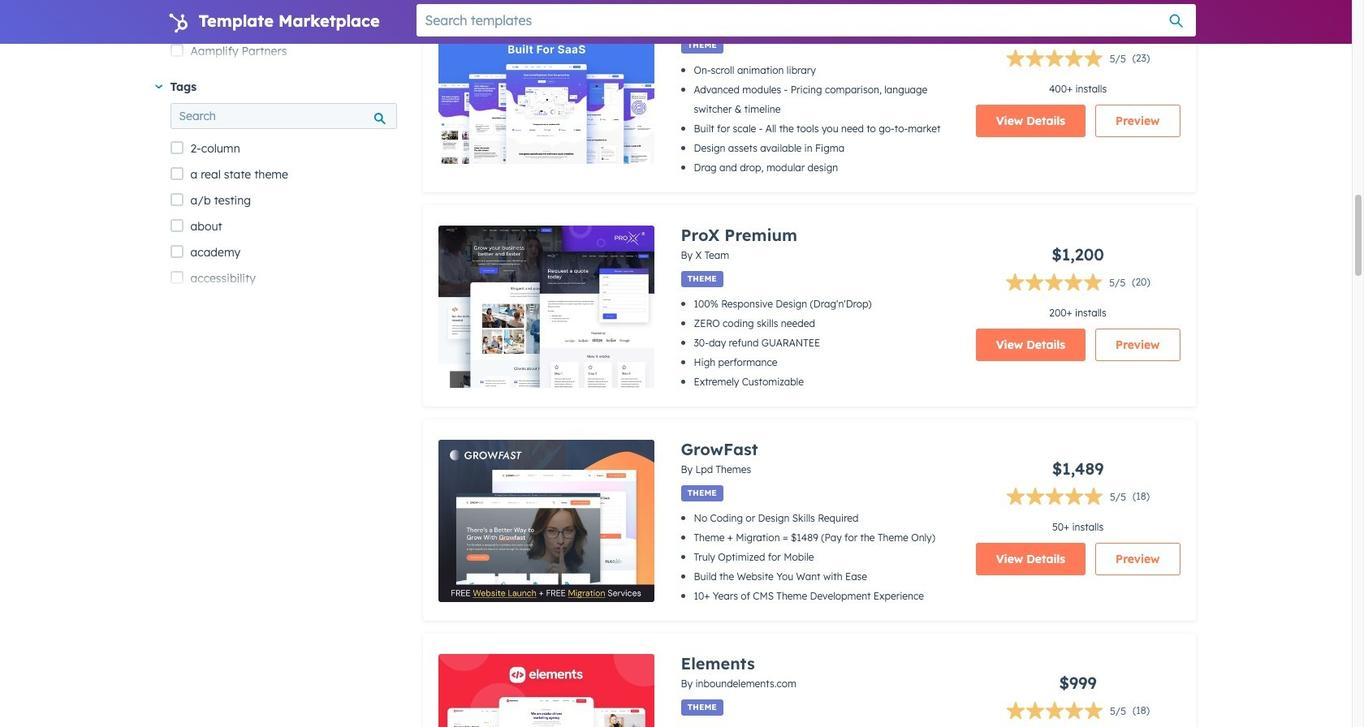 Task type: describe. For each thing, give the bounding box(es) containing it.
caret image
[[155, 85, 162, 89]]

Search search field
[[170, 103, 397, 129]]



Task type: locate. For each thing, give the bounding box(es) containing it.
overall rating meter
[[1006, 49, 1126, 72], [1006, 273, 1126, 296], [1006, 488, 1127, 511], [1006, 702, 1127, 725]]

Search templates search field
[[416, 4, 1196, 37]]

tags group
[[170, 136, 397, 728]]



Task type: vqa. For each thing, say whether or not it's contained in the screenshot.
caret image
yes



